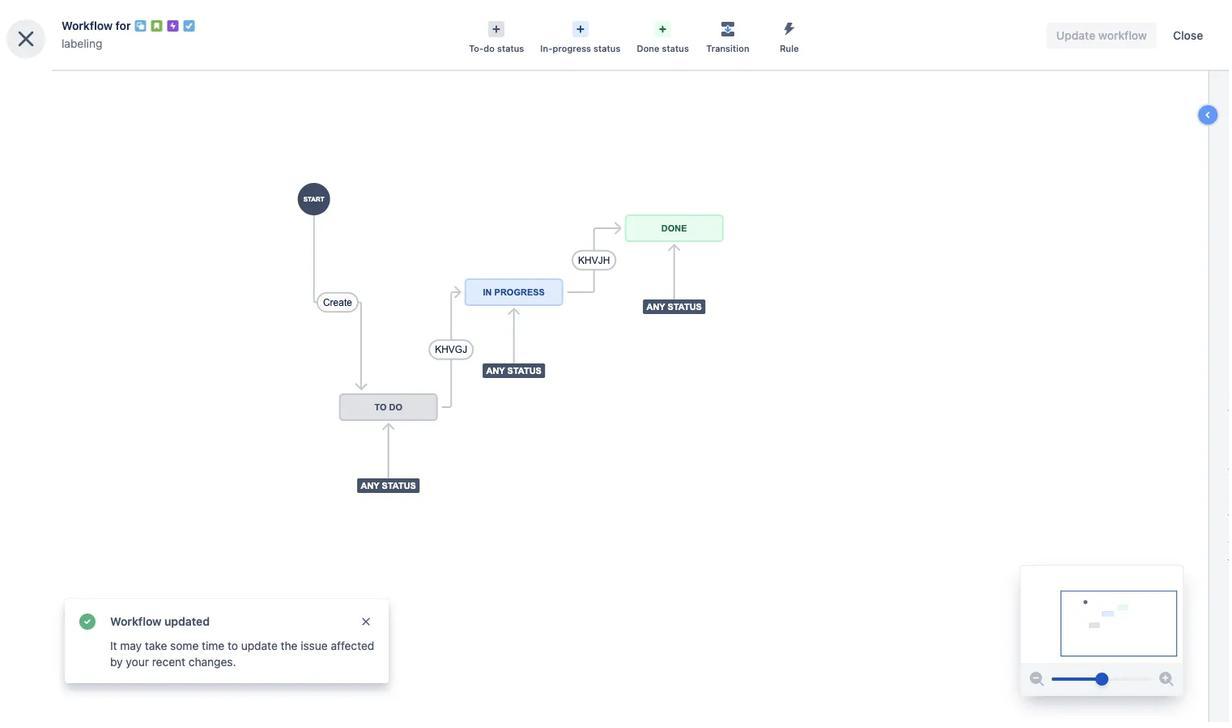Task type: vqa. For each thing, say whether or not it's contained in the screenshot.
Reports
no



Task type: describe. For each thing, give the bounding box(es) containing it.
for
[[116, 19, 131, 32]]

learn more
[[71, 688, 124, 699]]

your
[[126, 656, 149, 669]]

labeling
[[62, 37, 102, 50]]

status for in-progress status
[[594, 43, 621, 54]]

do
[[484, 43, 495, 54]]

you're
[[20, 666, 49, 677]]

it may take some time to update the issue affected by your recent changes.
[[110, 640, 375, 669]]

close button
[[1164, 23, 1214, 49]]

learn
[[71, 688, 97, 699]]

the
[[281, 640, 298, 653]]

changes.
[[189, 656, 236, 669]]

learn more button
[[71, 687, 124, 700]]

take
[[145, 640, 167, 653]]

zoom in image
[[1158, 670, 1177, 689]]

in
[[51, 666, 59, 677]]

close
[[1174, 29, 1204, 42]]

team-
[[70, 666, 98, 677]]

in-
[[541, 43, 553, 54]]

status for to-do status
[[497, 43, 524, 54]]

more
[[100, 688, 124, 699]]

you're in a team-managed project
[[20, 666, 175, 677]]

done status
[[637, 43, 689, 54]]

zoom out image
[[1028, 670, 1048, 689]]

success image
[[78, 613, 97, 632]]

recent
[[152, 656, 186, 669]]

managed
[[98, 666, 140, 677]]

rule button
[[759, 16, 821, 55]]

workflow for workflow for
[[62, 19, 113, 32]]

by
[[110, 656, 123, 669]]

it
[[110, 640, 117, 653]]

done
[[637, 43, 660, 54]]



Task type: locate. For each thing, give the bounding box(es) containing it.
status right done
[[662, 43, 689, 54]]

you're in the workflow viewfinder, use the arrow keys to move it element
[[1022, 566, 1184, 664]]

1 status from the left
[[497, 43, 524, 54]]

to-do status
[[469, 43, 524, 54]]

primary element
[[10, 0, 922, 45]]

1 vertical spatial workflow
[[110, 615, 162, 629]]

close workflow editor image
[[13, 26, 39, 52]]

update
[[241, 640, 278, 653]]

group
[[6, 297, 188, 417], [6, 297, 188, 373], [6, 373, 188, 417]]

workflow up may
[[110, 615, 162, 629]]

Search field
[[922, 9, 1084, 35]]

2 horizontal spatial status
[[662, 43, 689, 54]]

dialog containing workflow for
[[0, 0, 1230, 723]]

some
[[170, 640, 199, 653]]

0 vertical spatial workflow
[[62, 19, 113, 32]]

transition button
[[697, 16, 759, 55]]

issue
[[301, 640, 328, 653]]

0 horizontal spatial status
[[497, 43, 524, 54]]

workflow up labeling
[[62, 19, 113, 32]]

transition
[[707, 43, 750, 54]]

updated
[[164, 615, 210, 629]]

project
[[143, 666, 175, 677]]

to-do status button
[[461, 16, 533, 55]]

in-progress status
[[541, 43, 621, 54]]

workflow for
[[62, 19, 131, 32]]

done status button
[[629, 16, 697, 55]]

progress
[[553, 43, 591, 54]]

status right the do
[[497, 43, 524, 54]]

jira software image
[[42, 13, 151, 32], [42, 13, 151, 32]]

workflow for workflow updated
[[110, 615, 162, 629]]

3 status from the left
[[662, 43, 689, 54]]

labeling link
[[62, 34, 102, 53]]

a
[[62, 666, 67, 677]]

workflow
[[62, 19, 113, 32], [110, 615, 162, 629]]

workflow updated
[[110, 615, 210, 629]]

banner
[[0, 0, 1230, 45]]

time
[[202, 640, 225, 653]]

to-
[[469, 43, 484, 54]]

status right progress
[[594, 43, 621, 54]]

status
[[497, 43, 524, 54], [594, 43, 621, 54], [662, 43, 689, 54]]

1 horizontal spatial status
[[594, 43, 621, 54]]

may
[[120, 640, 142, 653]]

dialog
[[0, 0, 1230, 723]]

2 status from the left
[[594, 43, 621, 54]]

dismiss image
[[360, 616, 373, 629]]

rule
[[780, 43, 799, 54]]

Zoom level range field
[[1052, 664, 1153, 696]]

in-progress status button
[[533, 16, 629, 55]]

to
[[228, 640, 238, 653]]

affected
[[331, 640, 375, 653]]



